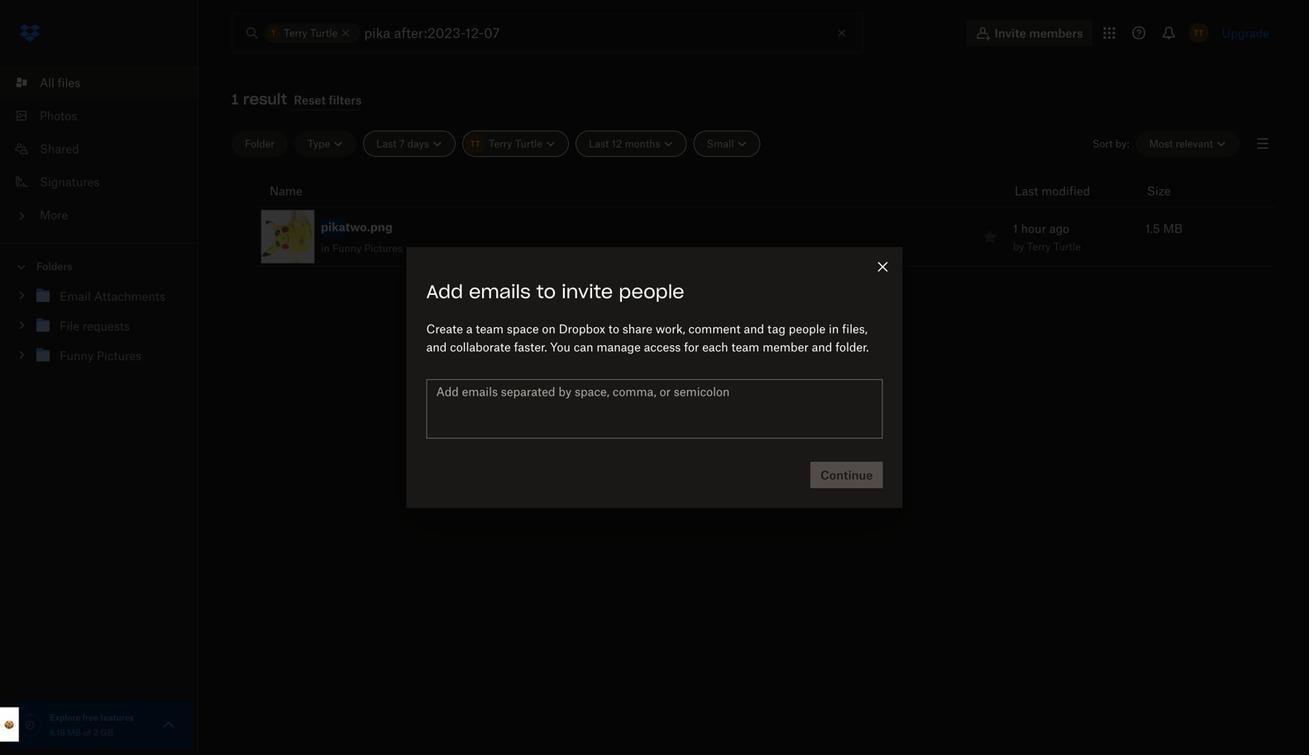 Task type: vqa. For each thing, say whether or not it's contained in the screenshot.
collaborate
yes



Task type: describe. For each thing, give the bounding box(es) containing it.
terry inside 1 hour ago by terry turtle
[[1027, 241, 1051, 253]]

name pikatwo.png, last modified 12/14/2023 4:09 pm, size 1.5 mb, element
[[255, 208, 1276, 267]]

space
[[507, 322, 539, 336]]

explore free features 6.18 mb of 2 gb
[[50, 713, 134, 739]]

0 vertical spatial to
[[537, 280, 556, 304]]

of
[[83, 728, 91, 739]]

create a team space on dropbox to share work, comment and tag people in files, and collaborate faster. you can manage access for each team member and folder.
[[426, 322, 869, 354]]

1 for 1 hour ago by terry turtle
[[1013, 222, 1018, 236]]

add emails to invite people dialog
[[407, 247, 903, 509]]

you
[[550, 340, 571, 354]]

add emails to invite people
[[426, 280, 685, 304]]

last modified
[[1015, 184, 1090, 198]]

two.
[[345, 220, 370, 234]]

files,
[[842, 322, 868, 336]]

pika
[[321, 220, 345, 234]]

features
[[100, 713, 134, 724]]

pictures
[[364, 242, 403, 255]]

tag
[[768, 322, 786, 336]]

a
[[466, 322, 473, 336]]

2 horizontal spatial and
[[812, 340, 832, 354]]

dropbox
[[559, 322, 605, 336]]

sort
[[1093, 138, 1113, 150]]

remove from starred image
[[980, 227, 1000, 247]]

terry for bottom 'terry turtle' button
[[489, 138, 512, 150]]

hour
[[1021, 222, 1046, 236]]

list containing all files
[[0, 56, 199, 243]]

1 vertical spatial turtle
[[515, 138, 543, 150]]

mb inside explore free features 6.18 mb of 2 gb
[[67, 728, 81, 739]]

to inside create a team space on dropbox to share work, comment and tag people in files, and collaborate faster. you can manage access for each team member and folder.
[[609, 322, 619, 336]]

funny
[[332, 242, 362, 255]]

member
[[763, 340, 809, 354]]

can
[[574, 340, 593, 354]]

in funny pictures link
[[321, 242, 403, 255]]

pika two. png
[[321, 220, 393, 234]]

all files list item
[[0, 66, 199, 99]]

1 vertical spatial terry turtle button
[[462, 131, 569, 157]]

terry for 'terry turtle' button to the top
[[284, 27, 307, 39]]

all
[[40, 76, 54, 90]]

upgrade
[[1222, 26, 1270, 40]]

manage
[[597, 340, 641, 354]]

1.5
[[1146, 222, 1160, 236]]

1.5 mb
[[1146, 222, 1183, 236]]

table containing name
[[232, 175, 1276, 325]]

explore
[[50, 713, 80, 724]]

1 hour ago by terry turtle
[[1013, 222, 1081, 253]]

folders
[[36, 261, 72, 273]]

shared link
[[13, 132, 199, 165]]

access
[[644, 340, 681, 354]]

work,
[[656, 322, 685, 336]]

create
[[426, 322, 463, 336]]

faster.
[[514, 340, 547, 354]]

modified
[[1042, 184, 1090, 198]]

1 horizontal spatial and
[[744, 322, 764, 336]]

name
[[270, 184, 302, 198]]

more
[[40, 208, 68, 222]]

folders button
[[0, 254, 199, 278]]



Task type: locate. For each thing, give the bounding box(es) containing it.
signatures
[[40, 175, 100, 189]]

files
[[58, 76, 80, 90]]

0 vertical spatial terry turtle
[[284, 27, 338, 39]]

1 horizontal spatial terry
[[489, 138, 512, 150]]

folder.
[[836, 340, 869, 354]]

terry turtle button
[[264, 23, 361, 43], [462, 131, 569, 157]]

1 horizontal spatial in
[[829, 322, 839, 336]]

1 vertical spatial team
[[732, 340, 760, 354]]

comment
[[689, 322, 741, 336]]

in inside create a team space on dropbox to share work, comment and tag people in files, and collaborate faster. you can manage access for each team member and folder.
[[829, 322, 839, 336]]

1 for 1 result
[[232, 90, 239, 109]]

0 vertical spatial terry turtle button
[[264, 23, 361, 43]]

result
[[243, 90, 287, 109]]

in funny pictures
[[321, 242, 403, 255]]

by:
[[1116, 138, 1130, 150]]

1 horizontal spatial to
[[609, 322, 619, 336]]

/funny pictures/pikatwo.png image
[[261, 210, 315, 264]]

0 vertical spatial terry
[[284, 27, 307, 39]]

1 vertical spatial in
[[829, 322, 839, 336]]

6.18
[[50, 728, 65, 739]]

0 horizontal spatial and
[[426, 340, 447, 354]]

1 vertical spatial terry turtle
[[489, 138, 543, 150]]

dropbox image
[[13, 17, 46, 50]]

1 vertical spatial to
[[609, 322, 619, 336]]

in
[[321, 242, 330, 255], [829, 322, 839, 336]]

2 vertical spatial turtle
[[1054, 241, 1081, 253]]

team right the each
[[732, 340, 760, 354]]

all files
[[40, 76, 80, 90]]

add
[[426, 280, 463, 304]]

in left funny
[[321, 242, 330, 255]]

1 vertical spatial 1
[[1013, 222, 1018, 236]]

0 horizontal spatial in
[[321, 242, 330, 255]]

sort by:
[[1093, 138, 1130, 150]]

mb
[[1163, 222, 1183, 236], [67, 728, 81, 739]]

ago
[[1050, 222, 1070, 236]]

1 horizontal spatial people
[[789, 322, 826, 336]]

Add emails text field
[[436, 383, 873, 401]]

0 horizontal spatial turtle
[[310, 27, 338, 39]]

all files link
[[13, 66, 199, 99]]

invite
[[562, 280, 613, 304]]

0 horizontal spatial 1
[[232, 90, 239, 109]]

1 horizontal spatial 1
[[1013, 222, 1018, 236]]

table
[[232, 175, 1276, 325]]

1 left result
[[232, 90, 239, 109]]

quota usage element
[[17, 713, 43, 739]]

collaborate
[[450, 340, 511, 354]]

team right a
[[476, 322, 504, 336]]

0 horizontal spatial terry turtle
[[284, 27, 338, 39]]

2 horizontal spatial turtle
[[1054, 241, 1081, 253]]

terry turtle
[[284, 27, 338, 39], [489, 138, 543, 150]]

mb right 1.5
[[1163, 222, 1183, 236]]

people inside create a team space on dropbox to share work, comment and tag people in files, and collaborate faster. you can manage access for each team member and folder.
[[789, 322, 826, 336]]

and left tag
[[744, 322, 764, 336]]

0 vertical spatial team
[[476, 322, 504, 336]]

0 horizontal spatial terry
[[284, 27, 307, 39]]

gb
[[101, 728, 113, 739]]

share
[[623, 322, 653, 336]]

to up on
[[537, 280, 556, 304]]

0 vertical spatial 1
[[232, 90, 239, 109]]

for
[[684, 340, 699, 354]]

emails
[[469, 280, 531, 304]]

turtle
[[310, 27, 338, 39], [515, 138, 543, 150], [1054, 241, 1081, 253]]

1 horizontal spatial turtle
[[515, 138, 543, 150]]

in left files, on the right top of page
[[829, 322, 839, 336]]

each
[[702, 340, 728, 354]]

0 horizontal spatial mb
[[67, 728, 81, 739]]

team
[[476, 322, 504, 336], [732, 340, 760, 354]]

png
[[370, 220, 393, 234]]

0 vertical spatial turtle
[[310, 27, 338, 39]]

list
[[0, 56, 199, 243]]

1 vertical spatial terry
[[489, 138, 512, 150]]

last
[[1015, 184, 1039, 198]]

0 horizontal spatial people
[[619, 280, 685, 304]]

people up the member
[[789, 322, 826, 336]]

1
[[232, 90, 239, 109], [1013, 222, 1018, 236]]

and left 'folder.'
[[812, 340, 832, 354]]

1 left "hour"
[[1013, 222, 1018, 236]]

more image
[[13, 208, 30, 225]]

1 vertical spatial mb
[[67, 728, 81, 739]]

1 inside 1 hour ago by terry turtle
[[1013, 222, 1018, 236]]

upgrade link
[[1222, 26, 1270, 40]]

0 vertical spatial mb
[[1163, 222, 1183, 236]]

2
[[93, 728, 98, 739]]

group
[[0, 278, 199, 383]]

1 vertical spatial people
[[789, 322, 826, 336]]

and
[[744, 322, 764, 336], [426, 340, 447, 354], [812, 340, 832, 354]]

on
[[542, 322, 556, 336]]

1 horizontal spatial terry turtle button
[[462, 131, 569, 157]]

photos
[[40, 109, 77, 123]]

0 horizontal spatial terry turtle button
[[264, 23, 361, 43]]

1 horizontal spatial team
[[732, 340, 760, 354]]

and down create
[[426, 340, 447, 354]]

0 vertical spatial in
[[321, 242, 330, 255]]

mb left "of"
[[67, 728, 81, 739]]

size
[[1147, 184, 1171, 198]]

folder button
[[232, 131, 288, 157]]

0 horizontal spatial team
[[476, 322, 504, 336]]

to
[[537, 280, 556, 304], [609, 322, 619, 336]]

folder
[[245, 138, 275, 150]]

to up manage
[[609, 322, 619, 336]]

in inside name pikatwo.png, last modified 12/14/2023 4:09 pm, size 1.5 mb, element
[[321, 242, 330, 255]]

by
[[1013, 241, 1024, 253]]

terry
[[284, 27, 307, 39], [489, 138, 512, 150], [1027, 241, 1051, 253]]

2 horizontal spatial terry
[[1027, 241, 1051, 253]]

photos link
[[13, 99, 199, 132]]

0 horizontal spatial to
[[537, 280, 556, 304]]

free
[[82, 713, 98, 724]]

0 vertical spatial people
[[619, 280, 685, 304]]

turtle inside 1 hour ago by terry turtle
[[1054, 241, 1081, 253]]

1 horizontal spatial terry turtle
[[489, 138, 543, 150]]

people up share
[[619, 280, 685, 304]]

shared
[[40, 142, 79, 156]]

signatures link
[[13, 165, 199, 199]]

people
[[619, 280, 685, 304], [789, 322, 826, 336]]

Search for content from "Terry Turtle" text field
[[364, 23, 829, 43]]

2 vertical spatial terry
[[1027, 241, 1051, 253]]

1 result
[[232, 90, 287, 109]]

1 horizontal spatial mb
[[1163, 222, 1183, 236]]



